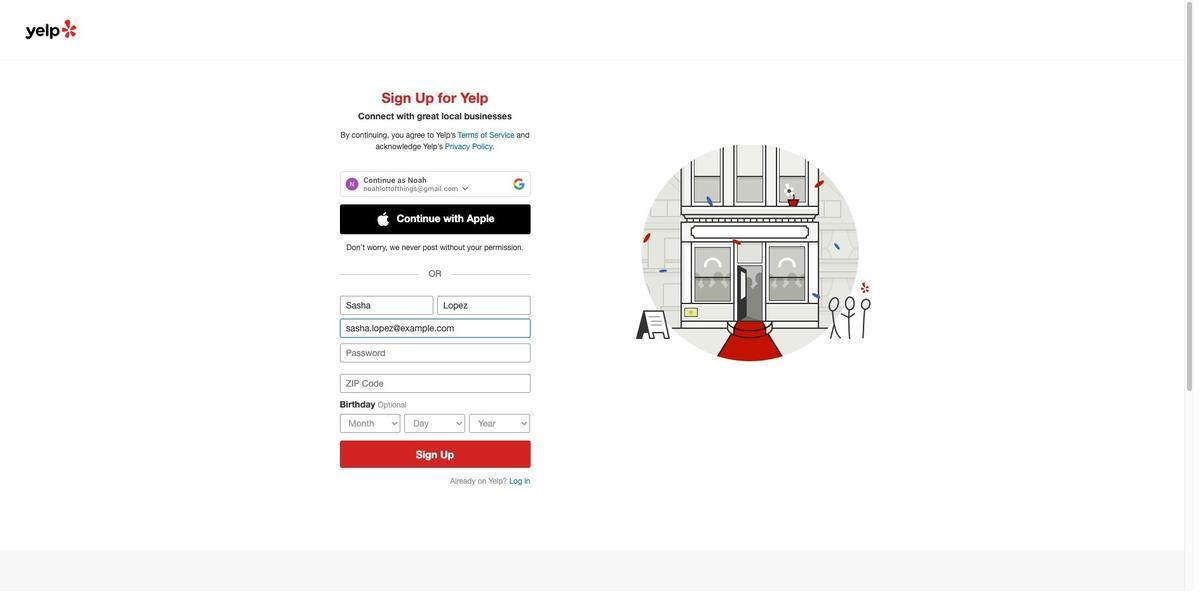 Task type: vqa. For each thing, say whether or not it's contained in the screenshot.
middle "more"
no



Task type: locate. For each thing, give the bounding box(es) containing it.
ZIP Code text field
[[340, 374, 530, 394]]

First Name text field
[[340, 296, 433, 315]]

Email email field
[[340, 319, 530, 338]]



Task type: describe. For each thing, give the bounding box(es) containing it.
Last Name text field
[[437, 296, 530, 315]]

Password password field
[[340, 344, 530, 363]]



